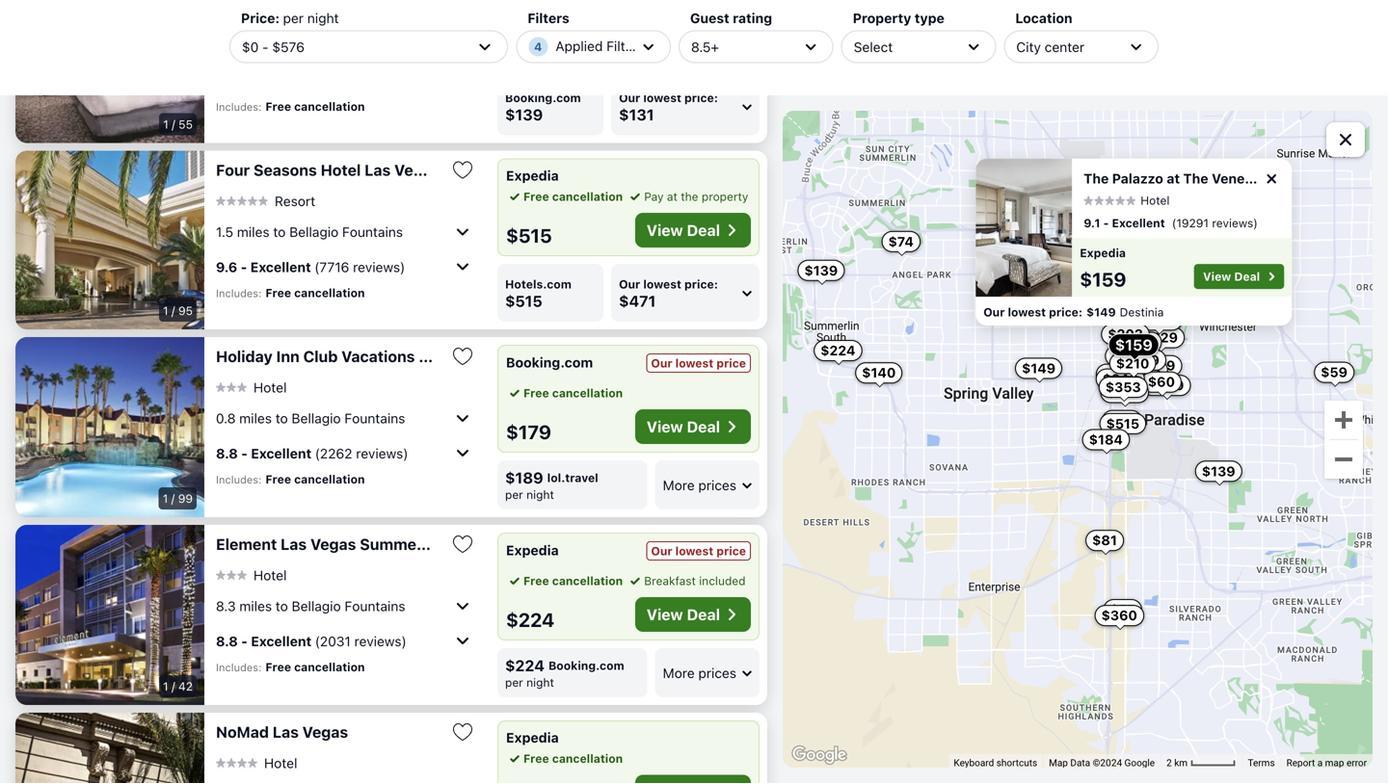 Task type: vqa. For each thing, say whether or not it's contained in the screenshot.
third The Includes: from the top of the page
yes



Task type: locate. For each thing, give the bounding box(es) containing it.
- for $179
[[241, 446, 248, 462]]

view
[[647, 35, 683, 53], [647, 221, 683, 240], [1203, 270, 1232, 284], [647, 418, 683, 436], [647, 606, 683, 624]]

club right desert at the left top of page
[[493, 348, 527, 366]]

element las vegas summerlin
[[216, 536, 441, 554]]

miles right 0.8
[[239, 410, 272, 426]]

$0 - $576
[[242, 39, 305, 55]]

0 vertical spatial price:
[[685, 91, 718, 105]]

hotel inside button
[[321, 161, 361, 179]]

9.1
[[1084, 217, 1101, 230]]

deal
[[687, 35, 720, 53], [687, 221, 720, 240], [1235, 270, 1260, 284], [687, 418, 720, 436], [687, 606, 720, 624]]

to down the resort button on the top
[[273, 224, 286, 240]]

2 vertical spatial las
[[273, 724, 299, 742]]

$160 button
[[1124, 299, 1172, 320]]

miles inside 1.5 miles to bellagio fountains button
[[237, 224, 270, 240]]

- down 0.8 miles to bellagio fountains
[[241, 446, 248, 462]]

8.8 for $179
[[216, 446, 238, 462]]

0 vertical spatial $224
[[821, 343, 856, 359]]

bellagio up 8.8 - excellent (2031 reviews)
[[292, 599, 341, 614]]

includes: free cancellation for $179
[[216, 473, 365, 486]]

our lowest price for $224
[[651, 545, 746, 558]]

reviews) for $224
[[354, 634, 407, 650]]

2 includes: from the top
[[216, 287, 262, 300]]

price: down 8.5+ on the top of page
[[685, 91, 718, 105]]

breakfast included button for 1st free cancellation button
[[627, 1, 746, 19]]

0 vertical spatial per night
[[505, 488, 554, 502]]

resort inside button
[[275, 193, 315, 209]]

includes: free cancellation down 9.6 - excellent (7716 reviews)
[[216, 286, 365, 300]]

2 free cancellation from the top
[[524, 190, 623, 203]]

1 horizontal spatial $179
[[1127, 352, 1160, 368]]

bellagio up 8.8 - excellent (2262 reviews)
[[292, 410, 341, 426]]

42
[[178, 680, 193, 694]]

hotel right seasons
[[321, 161, 361, 179]]

2
[[1167, 758, 1172, 769]]

view deal button for $139
[[635, 27, 751, 61]]

hotel button down "element"
[[216, 567, 287, 584]]

$515 up $184
[[1107, 416, 1140, 432]]

0 vertical spatial more prices button
[[655, 461, 760, 510]]

miles down price:
[[239, 37, 272, 53]]

1 vertical spatial resort
[[275, 193, 315, 209]]

1 vertical spatial our lowest price
[[651, 545, 746, 558]]

1 vertical spatial more prices
[[663, 666, 737, 681]]

free cancellation for fourth free cancellation button from the bottom
[[524, 190, 623, 203]]

4.2
[[216, 37, 236, 53]]

vegas up 8.3 miles to bellagio fountains button
[[310, 536, 356, 554]]

2 breakfast from the top
[[644, 575, 696, 588]]

per night
[[505, 488, 554, 502], [505, 676, 554, 690]]

resort down hotels.com $515
[[531, 348, 581, 366]]

1 free cancellation button from the top
[[506, 1, 623, 19]]

2 prices from the top
[[698, 666, 737, 681]]

0 vertical spatial at
[[1167, 171, 1180, 187]]

0 horizontal spatial at
[[667, 190, 678, 203]]

$515 button
[[1100, 414, 1146, 435]]

at left the
[[667, 190, 678, 203]]

$515 down the hotels.com
[[505, 292, 543, 310]]

hotel button for element las vegas summerlin
[[216, 567, 287, 584]]

1 horizontal spatial $139 button
[[1195, 461, 1242, 482]]

miles inside 8.3 miles to bellagio fountains button
[[239, 599, 272, 614]]

reviews) right (2262
[[356, 446, 408, 462]]

filters up 4
[[528, 10, 570, 26]]

55
[[179, 118, 193, 131]]

/ left "99" on the bottom of page
[[171, 492, 175, 506]]

$149 up $203
[[1087, 306, 1116, 319]]

$139
[[506, 38, 553, 60], [505, 106, 543, 124], [805, 263, 838, 278], [1202, 464, 1236, 479]]

1 vertical spatial breakfast
[[644, 575, 696, 588]]

- right 9.1
[[1104, 217, 1109, 230]]

applied filters
[[556, 38, 645, 54]]

0 vertical spatial $229
[[1143, 330, 1178, 346]]

$60 button
[[1141, 372, 1182, 393]]

2 vertical spatial $515
[[1107, 416, 1140, 432]]

data
[[1071, 758, 1091, 769]]

more prices for $224
[[663, 666, 737, 681]]

price: down pay at the property
[[685, 278, 718, 291]]

5 free cancellation from the top
[[524, 753, 623, 766]]

las
[[365, 161, 391, 179], [281, 536, 307, 554], [273, 724, 299, 742]]

per
[[283, 10, 304, 26], [505, 488, 523, 502], [505, 676, 523, 690]]

free cancellation for third free cancellation button from the bottom of the page
[[524, 387, 623, 400]]

$229
[[1143, 330, 1178, 346], [1107, 385, 1142, 401]]

0 vertical spatial $139 button
[[798, 260, 845, 281]]

reviews) right (2031
[[354, 634, 407, 650]]

$189
[[505, 469, 543, 487]]

1 horizontal spatial the
[[1184, 171, 1209, 187]]

vegas for element las vegas summerlin
[[310, 536, 356, 554]]

2 vertical spatial night
[[527, 676, 554, 690]]

0 vertical spatial resort
[[1274, 171, 1318, 187]]

8.3 miles to bellagio fountains
[[216, 599, 405, 614]]

2 per night from the top
[[505, 676, 554, 690]]

- down 8.3 miles to bellagio fountains
[[241, 634, 248, 650]]

1.5 miles to bellagio fountains button
[[216, 216, 474, 247]]

1 vertical spatial prices
[[698, 666, 737, 681]]

las right nomad
[[273, 724, 299, 742]]

1 vertical spatial vegas
[[310, 536, 356, 554]]

$353 button
[[1099, 377, 1148, 398]]

hotel down "element"
[[254, 568, 287, 584]]

close image
[[1263, 170, 1281, 188]]

4.2 miles to bellagio fountains button
[[216, 30, 474, 61]]

miles inside 0.8 miles to bellagio fountains button
[[239, 410, 272, 426]]

at right 'palazzo'
[[1167, 171, 1180, 187]]

5 free cancellation button from the top
[[506, 751, 623, 768]]

the left 'palazzo'
[[1084, 171, 1109, 187]]

hotel button down holiday
[[216, 379, 287, 396]]

1 vertical spatial $229 button
[[1101, 382, 1149, 404]]

error
[[1347, 758, 1367, 769]]

more prices
[[663, 478, 737, 493], [663, 666, 737, 681]]

1 vertical spatial $179
[[506, 421, 551, 444]]

$515 up the hotels.com
[[506, 224, 552, 247]]

fountains up (7716
[[342, 224, 403, 240]]

1 vertical spatial booking.com
[[506, 355, 593, 371]]

map region
[[783, 111, 1373, 768]]

0 horizontal spatial $229
[[1107, 385, 1142, 401]]

1 more from the top
[[663, 478, 695, 493]]

0 vertical spatial night
[[307, 10, 339, 26]]

2 vertical spatial per
[[505, 676, 523, 690]]

0 vertical spatial breakfast included
[[644, 3, 746, 17]]

view deal button for $515
[[635, 213, 751, 248]]

2 included from the top
[[699, 575, 746, 588]]

2 vertical spatial resort
[[531, 348, 581, 366]]

breakfast included
[[644, 3, 746, 17], [644, 575, 746, 588]]

at
[[1167, 171, 1180, 187], [667, 190, 678, 203]]

our lowest price: $471
[[619, 278, 718, 310]]

2 breakfast included button from the top
[[627, 573, 746, 590]]

miles right 8.3
[[239, 599, 272, 614]]

to up 8.8 - excellent (2031 reviews)
[[276, 599, 288, 614]]

0.8
[[216, 410, 236, 426]]

4
[[534, 40, 542, 54]]

4 free cancellation button from the top
[[506, 573, 623, 590]]

2 breakfast included from the top
[[644, 575, 746, 588]]

per night for $179
[[505, 488, 554, 502]]

excellent down 0.8 miles to bellagio fountains
[[251, 446, 312, 462]]

resort right the venetian
[[1274, 171, 1318, 187]]

vegas right nomad
[[302, 724, 348, 742]]

summerlin
[[360, 536, 441, 554]]

reviews) for $179
[[356, 446, 408, 462]]

report
[[1287, 758, 1315, 769]]

4 includes: free cancellation from the top
[[216, 661, 365, 674]]

price: up $149 button
[[1049, 306, 1083, 319]]

8.8 down 0.8
[[216, 446, 238, 462]]

1 for $179
[[163, 492, 168, 506]]

las for nomad las vegas
[[273, 724, 299, 742]]

1 vertical spatial breakfast included button
[[627, 573, 746, 590]]

3 free cancellation button from the top
[[506, 385, 623, 402]]

price: for $471
[[685, 278, 718, 291]]

filters right applied
[[607, 38, 645, 54]]

1 vertical spatial price:
[[685, 278, 718, 291]]

2 includes: free cancellation from the top
[[216, 286, 365, 300]]

excellent down 1.5 miles to bellagio fountains
[[250, 259, 311, 275]]

1 horizontal spatial $149
[[1087, 306, 1116, 319]]

the
[[1084, 171, 1109, 187], [1184, 171, 1209, 187]]

hotel button up $0
[[216, 6, 287, 23]]

0 horizontal spatial resort
[[275, 193, 315, 209]]

lowest for $149
[[1008, 306, 1046, 319]]

reviews) right (7716
[[353, 259, 405, 275]]

price for $224
[[717, 545, 746, 558]]

includes: down the 9.6
[[216, 287, 262, 300]]

0 horizontal spatial $149
[[1022, 361, 1056, 376]]

2 our lowest price from the top
[[651, 545, 746, 558]]

free cancellation for 5th free cancellation button from the top of the page
[[524, 753, 623, 766]]

per for $224
[[505, 676, 523, 690]]

lowest inside our lowest price: $131
[[643, 91, 682, 105]]

1 vertical spatial $159
[[1115, 336, 1153, 354]]

$224
[[821, 343, 856, 359], [506, 609, 555, 632], [505, 657, 545, 675]]

$160
[[1131, 301, 1165, 317]]

resort down seasons
[[275, 193, 315, 209]]

$179 inside "button"
[[1127, 352, 1160, 368]]

1 club from the left
[[303, 348, 338, 366]]

our lowest price
[[651, 357, 746, 370], [651, 545, 746, 558]]

1 breakfast included button from the top
[[627, 1, 746, 19]]

1 vertical spatial price
[[717, 545, 746, 558]]

view for $224
[[647, 606, 683, 624]]

map data ©2024 google
[[1049, 758, 1155, 769]]

3 includes: from the top
[[216, 474, 262, 486]]

vegas
[[394, 161, 440, 179], [310, 536, 356, 554], [302, 724, 348, 742]]

$353
[[1106, 379, 1141, 395]]

$139 inside booking.com $139
[[505, 106, 543, 124]]

0 vertical spatial more
[[663, 478, 695, 493]]

bellagio for $224
[[292, 599, 341, 614]]

2 more from the top
[[663, 666, 695, 681]]

1 vertical spatial per night
[[505, 676, 554, 690]]

4 free cancellation from the top
[[524, 575, 623, 588]]

includes: free cancellation down 8.8 - excellent (2262 reviews)
[[216, 473, 365, 486]]

price: inside our lowest price: $471
[[685, 278, 718, 291]]

$322
[[1141, 312, 1176, 328]]

2 vertical spatial booking.com
[[549, 659, 624, 673]]

1.5 miles to bellagio fountains
[[216, 224, 403, 240]]

applied
[[556, 38, 603, 54]]

fountains for $515
[[342, 224, 403, 240]]

includes: for $515
[[216, 287, 262, 300]]

google
[[1125, 758, 1155, 769]]

2 the from the left
[[1184, 171, 1209, 187]]

price: inside our lowest price: $131
[[685, 91, 718, 105]]

1 per night from the top
[[505, 488, 554, 502]]

includes: down 0.8
[[216, 474, 262, 486]]

1 left "99" on the bottom of page
[[163, 492, 168, 506]]

3 includes: free cancellation from the top
[[216, 473, 365, 486]]

fountains for $224
[[345, 599, 405, 614]]

8.8 down 8.3
[[216, 634, 238, 650]]

0 horizontal spatial $179
[[506, 421, 551, 444]]

to
[[276, 37, 288, 53], [273, 224, 286, 240], [276, 410, 288, 426], [276, 599, 288, 614]]

2 8.8 from the top
[[216, 634, 238, 650]]

google image
[[788, 743, 851, 768]]

includes:
[[216, 101, 262, 113], [216, 287, 262, 300], [216, 474, 262, 486], [216, 662, 262, 674]]

1 vertical spatial 8.8
[[216, 634, 238, 650]]

3 free cancellation from the top
[[524, 387, 623, 400]]

1 vertical spatial included
[[699, 575, 746, 588]]

vacations
[[342, 348, 415, 366]]

the up (19291
[[1184, 171, 1209, 187]]

0 vertical spatial $179
[[1127, 352, 1160, 368]]

$149 button
[[1015, 358, 1063, 379]]

bellagio for $515
[[289, 224, 339, 240]]

2 price from the top
[[717, 545, 746, 558]]

0 vertical spatial filters
[[528, 10, 570, 26]]

0 vertical spatial 8.8
[[216, 446, 238, 462]]

keyboard shortcuts button
[[954, 757, 1038, 770]]

0 horizontal spatial filters
[[528, 10, 570, 26]]

0 horizontal spatial $139 button
[[798, 260, 845, 281]]

las up 1.5 miles to bellagio fountains button on the left of the page
[[365, 161, 391, 179]]

more prices button for $224
[[655, 649, 760, 698]]

$240 $128
[[1103, 371, 1140, 395]]

palazzo
[[1113, 171, 1164, 187]]

club right inn
[[303, 348, 338, 366]]

1 vertical spatial $149
[[1022, 361, 1056, 376]]

includes: for $224
[[216, 662, 262, 674]]

vegas up 1.5 miles to bellagio fountains button on the left of the page
[[394, 161, 440, 179]]

fountains up (2262
[[345, 410, 405, 426]]

1 vertical spatial night
[[527, 488, 554, 502]]

1 vertical spatial per
[[505, 488, 523, 502]]

1 vertical spatial las
[[281, 536, 307, 554]]

/ left 95
[[172, 304, 175, 318]]

miles right 1.5
[[237, 224, 270, 240]]

includes: free cancellation down 8.8 - excellent (2031 reviews)
[[216, 661, 365, 674]]

miles for $224
[[239, 599, 272, 614]]

1 breakfast included from the top
[[644, 3, 746, 17]]

fountains right $576
[[345, 37, 405, 53]]

$149 down our lowest price: $149 destinia
[[1022, 361, 1056, 376]]

0 vertical spatial our lowest price
[[651, 357, 746, 370]]

1 horizontal spatial club
[[493, 348, 527, 366]]

1 horizontal spatial filters
[[607, 38, 645, 54]]

1 vertical spatial more prices button
[[655, 649, 760, 698]]

excellent down 8.3 miles to bellagio fountains
[[251, 634, 312, 650]]

- right the 9.6
[[241, 259, 247, 275]]

las right "element"
[[281, 536, 307, 554]]

$81 button
[[1086, 530, 1124, 552]]

to up 8.8 - excellent (2262 reviews)
[[276, 410, 288, 426]]

0 horizontal spatial the
[[1084, 171, 1109, 187]]

1 vertical spatial more
[[663, 666, 695, 681]]

1 vertical spatial $139 button
[[1195, 461, 1242, 482]]

deal for $224
[[687, 606, 720, 624]]

2 more prices button from the top
[[655, 649, 760, 698]]

0 vertical spatial breakfast
[[644, 3, 696, 17]]

2 vertical spatial vegas
[[302, 724, 348, 742]]

0 vertical spatial more prices
[[663, 478, 737, 493]]

0 horizontal spatial club
[[303, 348, 338, 366]]

breakfast included button
[[627, 1, 746, 19], [627, 573, 746, 590]]

1 prices from the top
[[698, 478, 737, 493]]

1 more prices button from the top
[[655, 461, 760, 510]]

free cancellation
[[524, 3, 623, 17], [524, 190, 623, 203], [524, 387, 623, 400], [524, 575, 623, 588], [524, 753, 623, 766]]

deal for $515
[[687, 221, 720, 240]]

booking.com $139
[[505, 91, 581, 124]]

includes: free cancellation down $576
[[216, 100, 365, 113]]

0 vertical spatial included
[[699, 3, 746, 17]]

4 includes: from the top
[[216, 662, 262, 674]]

deal for $179
[[687, 418, 720, 436]]

$305
[[1120, 334, 1155, 350]]

8.8 for $224
[[216, 634, 238, 650]]

$60
[[1148, 374, 1175, 390]]

four
[[216, 161, 250, 179]]

9.6 - excellent (7716 reviews)
[[216, 259, 405, 275]]

includes: down $0
[[216, 101, 262, 113]]

0 vertical spatial breakfast included button
[[627, 1, 746, 19]]

1 8.8 from the top
[[216, 446, 238, 462]]

0 vertical spatial price
[[717, 357, 746, 370]]

$179
[[1127, 352, 1160, 368], [506, 421, 551, 444]]

terms
[[1248, 758, 1275, 769]]

map
[[1325, 758, 1345, 769]]

our inside our lowest price: $471
[[619, 278, 640, 291]]

1 left '42' at bottom
[[163, 680, 168, 694]]

nomad las vegas, (las vegas, usa) image
[[15, 713, 204, 784]]

/ left '42' at bottom
[[172, 680, 175, 694]]

includes: for $179
[[216, 474, 262, 486]]

bellagio up 9.6 - excellent (7716 reviews)
[[289, 224, 339, 240]]

/ for $515
[[172, 304, 175, 318]]

1 horizontal spatial resort
[[531, 348, 581, 366]]

cancellation
[[552, 3, 623, 17], [294, 100, 365, 113], [552, 190, 623, 203], [294, 286, 365, 300], [552, 387, 623, 400], [294, 473, 365, 486], [552, 575, 623, 588], [294, 661, 365, 674], [552, 753, 623, 766]]

-
[[262, 39, 269, 55], [1104, 217, 1109, 230], [241, 259, 247, 275], [241, 446, 248, 462], [241, 634, 248, 650]]

hotel down inn
[[254, 380, 287, 396]]

2 more prices from the top
[[663, 666, 737, 681]]

1 vertical spatial $515
[[505, 292, 543, 310]]

0 vertical spatial $229 button
[[1136, 327, 1185, 349]]

view deal button for $179
[[635, 410, 751, 444]]

0 vertical spatial prices
[[698, 478, 737, 493]]

view deal for $179
[[647, 418, 720, 436]]

club
[[303, 348, 338, 366], [493, 348, 527, 366]]

view deal button for $159
[[1195, 264, 1285, 289]]

- right $0
[[262, 39, 269, 55]]

to down price: per night
[[276, 37, 288, 53]]

keyboard shortcuts
[[954, 758, 1038, 769]]

terms link
[[1248, 758, 1275, 769]]

1 price from the top
[[717, 357, 746, 370]]

lowest inside our lowest price: $471
[[643, 278, 682, 291]]

/ for $179
[[171, 492, 175, 506]]

per for $179
[[505, 488, 523, 502]]

1 our lowest price from the top
[[651, 357, 746, 370]]

8.8 - excellent (2262 reviews)
[[216, 446, 408, 462]]

1 more prices from the top
[[663, 478, 737, 493]]

2 free cancellation button from the top
[[506, 188, 623, 205]]

$159
[[1080, 268, 1127, 291], [1115, 336, 1153, 354]]

1 vertical spatial breakfast included
[[644, 575, 746, 588]]

nomad
[[216, 724, 269, 742]]

1 vertical spatial at
[[667, 190, 678, 203]]

1 left 55
[[163, 118, 168, 131]]

fountains up (2031
[[345, 599, 405, 614]]

$138 button
[[1141, 298, 1188, 320]]

our lowest price: $149 destinia
[[984, 306, 1164, 319]]

includes: free cancellation
[[216, 100, 365, 113], [216, 286, 365, 300], [216, 473, 365, 486], [216, 661, 365, 674]]

excellent for $179
[[251, 446, 312, 462]]

$360 button
[[1095, 606, 1144, 627]]

our lowest price: $131
[[619, 91, 718, 124]]

includes: down 8.3
[[216, 662, 262, 674]]

hotel button down nomad
[[216, 755, 297, 772]]

$515 inside button
[[1107, 416, 1140, 432]]

our inside our lowest price: $131
[[619, 91, 640, 105]]

hotel button down 'palazzo'
[[1084, 194, 1170, 207]]

property type
[[853, 10, 945, 26]]

1 left 95
[[163, 304, 168, 318]]



Task type: describe. For each thing, give the bounding box(es) containing it.
$95
[[1116, 379, 1143, 395]]

location
[[1016, 10, 1073, 26]]

$140
[[862, 365, 896, 381]]

(19291
[[1172, 217, 1209, 230]]

our lowest price for $179
[[651, 357, 746, 370]]

type
[[915, 10, 945, 26]]

prices for $179
[[698, 478, 737, 493]]

hotel up the "9.1 - excellent (19291 reviews)"
[[1141, 194, 1170, 207]]

hotel button for holiday inn club vacations at desert club resort
[[216, 379, 287, 396]]

miles inside 4.2 miles to bellagio fountains button
[[239, 37, 272, 53]]

guest
[[690, 10, 730, 26]]

our for $149
[[984, 306, 1005, 319]]

the palazzo at the venetian resort
[[1084, 171, 1318, 187]]

four seasons hotel las vegas
[[216, 161, 440, 179]]

price:
[[241, 10, 280, 26]]

$224 inside button
[[821, 343, 856, 359]]

0 vertical spatial $149
[[1087, 306, 1116, 319]]

to for $515
[[273, 224, 286, 240]]

$131
[[619, 106, 654, 124]]

$89 button
[[1105, 346, 1146, 367]]

night for $179
[[527, 488, 554, 502]]

lowest for $471
[[643, 278, 682, 291]]

1 vertical spatial filters
[[607, 38, 645, 54]]

$471
[[619, 292, 656, 310]]

1 / 99
[[163, 492, 193, 506]]

1 vertical spatial $229
[[1107, 385, 1142, 401]]

excellent down 'palazzo'
[[1112, 217, 1165, 230]]

$249
[[1140, 358, 1176, 374]]

$203
[[1108, 327, 1143, 342]]

more prices for $179
[[663, 478, 737, 493]]

/ for $224
[[172, 680, 175, 694]]

km
[[1175, 758, 1188, 769]]

price for $179
[[717, 357, 746, 370]]

inn
[[276, 348, 300, 366]]

$151
[[1115, 345, 1146, 361]]

view deal button for $224
[[635, 598, 751, 632]]

1 horizontal spatial at
[[1167, 171, 1180, 187]]

select
[[854, 39, 893, 55]]

2 club from the left
[[493, 348, 527, 366]]

property
[[853, 10, 912, 26]]

1 included from the top
[[699, 3, 746, 17]]

excellent for $224
[[251, 634, 312, 650]]

0 vertical spatial booking.com
[[505, 91, 581, 105]]

1 for $515
[[163, 304, 168, 318]]

lol.travel
[[547, 471, 598, 485]]

$203 button
[[1101, 324, 1150, 345]]

1 breakfast from the top
[[644, 3, 696, 17]]

keyboard
[[954, 758, 994, 769]]

at inside button
[[667, 190, 678, 203]]

$209 button
[[1142, 375, 1191, 396]]

2 km
[[1167, 758, 1190, 769]]

includes: free cancellation for $515
[[216, 286, 365, 300]]

1 / 55
[[163, 118, 193, 131]]

element las vegas summerlin button
[[216, 535, 441, 554]]

- for $224
[[241, 634, 248, 650]]

to for $179
[[276, 410, 288, 426]]

report a map error
[[1287, 758, 1367, 769]]

1 includes: from the top
[[216, 101, 262, 113]]

four seasons hotel las vegas, (las vegas, usa) image
[[15, 151, 204, 330]]

prices for $224
[[698, 666, 737, 681]]

$128 button
[[1100, 376, 1147, 398]]

$360
[[1102, 608, 1138, 624]]

2 vertical spatial price:
[[1049, 306, 1083, 319]]

vegas for nomad las vegas
[[302, 724, 348, 742]]

a
[[1318, 758, 1323, 769]]

1 vertical spatial $224
[[506, 609, 555, 632]]

(2262
[[315, 446, 352, 462]]

0 vertical spatial las
[[365, 161, 391, 179]]

$200
[[1103, 367, 1139, 382]]

lowest for $131
[[643, 91, 682, 105]]

0 vertical spatial $159
[[1080, 268, 1127, 291]]

element
[[216, 536, 277, 554]]

las for element las vegas summerlin
[[281, 536, 307, 554]]

0 vertical spatial $515
[[506, 224, 552, 247]]

$81
[[1093, 533, 1117, 549]]

view for $179
[[647, 418, 683, 436]]

2 km button
[[1161, 755, 1242, 770]]

0 vertical spatial per
[[283, 10, 304, 26]]

4.2 miles to bellagio fountains
[[216, 37, 405, 53]]

includes: free cancellation for $224
[[216, 661, 365, 674]]

pay at the property button
[[627, 188, 749, 205]]

bellagio down price: per night
[[292, 37, 341, 53]]

to for $224
[[276, 599, 288, 614]]

map
[[1049, 758, 1068, 769]]

holiday inn club vacations at desert club resort button
[[216, 347, 581, 366]]

our for $471
[[619, 278, 640, 291]]

our for $131
[[619, 91, 640, 105]]

la quinta inn & suites las vegas airport south, (las vegas, usa) image
[[15, 0, 204, 143]]

$128
[[1107, 379, 1140, 395]]

$240 button
[[1096, 369, 1145, 390]]

bellagio for $179
[[292, 410, 341, 426]]

hotel up $0 - $576
[[254, 7, 287, 22]]

holiday inn club vacations at desert club resort
[[216, 348, 581, 366]]

0.8 miles to bellagio fountains button
[[216, 403, 474, 434]]

excellent for $515
[[250, 259, 311, 275]]

holiday inn club vacations at desert club resort, (las vegas, usa) image
[[15, 337, 204, 518]]

per night for $224
[[505, 676, 554, 690]]

miles for $179
[[239, 410, 272, 426]]

resort inside holiday inn club vacations at desert club resort button
[[531, 348, 581, 366]]

$74
[[889, 234, 914, 250]]

$240
[[1103, 371, 1138, 387]]

$249 button
[[1133, 356, 1182, 377]]

rating
[[733, 10, 772, 26]]

1 for $224
[[163, 680, 168, 694]]

$93
[[1109, 413, 1136, 429]]

breakfast included button for second free cancellation button from the bottom
[[627, 573, 746, 590]]

view deal for $515
[[647, 221, 720, 240]]

$515 inside hotels.com $515
[[505, 292, 543, 310]]

$74 button
[[882, 231, 921, 252]]

city center
[[1017, 39, 1085, 55]]

$89
[[1112, 348, 1139, 364]]

seasons
[[254, 161, 317, 179]]

8.5+
[[691, 39, 719, 55]]

2 vertical spatial $224
[[505, 657, 545, 675]]

desert
[[439, 348, 489, 366]]

pay at the property
[[644, 190, 749, 203]]

reviews) for $515
[[353, 259, 405, 275]]

1.5
[[216, 224, 233, 240]]

$305 $151 $200 $60
[[1103, 334, 1175, 390]]

$159 inside button
[[1115, 336, 1153, 354]]

the
[[681, 190, 699, 203]]

hotel button for nomad las vegas
[[216, 755, 297, 772]]

at
[[419, 348, 435, 366]]

more for $224
[[663, 666, 695, 681]]

more for $179
[[663, 478, 695, 493]]

/ left 55
[[172, 118, 175, 131]]

more prices button for $179
[[655, 461, 760, 510]]

$151 button
[[1108, 343, 1153, 364]]

night for $224
[[527, 676, 554, 690]]

nomad las vegas button
[[216, 723, 436, 742]]

$224 button
[[814, 340, 862, 362]]

0 vertical spatial vegas
[[394, 161, 440, 179]]

2 horizontal spatial resort
[[1274, 171, 1318, 187]]

$159 button
[[1109, 334, 1160, 357]]

hotels.com $515
[[505, 278, 572, 310]]

8.3 miles to bellagio fountains button
[[216, 591, 474, 622]]

fountains for $179
[[345, 410, 405, 426]]

destinia
[[1120, 306, 1164, 319]]

$0
[[242, 39, 259, 55]]

view deal for $224
[[647, 606, 720, 624]]

1 horizontal spatial $229
[[1143, 330, 1178, 346]]

1 includes: free cancellation from the top
[[216, 100, 365, 113]]

$184
[[1089, 432, 1123, 448]]

free cancellation for second free cancellation button from the bottom
[[524, 575, 623, 588]]

$209
[[1149, 378, 1184, 394]]

hotel down nomad las vegas
[[264, 756, 297, 772]]

95
[[178, 304, 193, 318]]

$75
[[1110, 602, 1136, 618]]

$93 button
[[1102, 410, 1142, 432]]

miles for $515
[[237, 224, 270, 240]]

holiday
[[216, 348, 273, 366]]

shortcuts
[[997, 758, 1038, 769]]

$89 $210
[[1112, 348, 1150, 372]]

reviews) right (19291
[[1212, 217, 1258, 230]]

$149 inside $149 $353
[[1022, 361, 1056, 376]]

property
[[702, 190, 749, 203]]

1 the from the left
[[1084, 171, 1109, 187]]

the palazzo at the venetian resort image
[[976, 159, 1072, 297]]

price: for $131
[[685, 91, 718, 105]]

1 free cancellation from the top
[[524, 3, 623, 17]]

element las vegas summerlin, (las vegas, usa) image
[[15, 525, 204, 706]]

©2024
[[1093, 758, 1122, 769]]

9.6
[[216, 259, 237, 275]]

view for $515
[[647, 221, 683, 240]]

- for $515
[[241, 259, 247, 275]]



